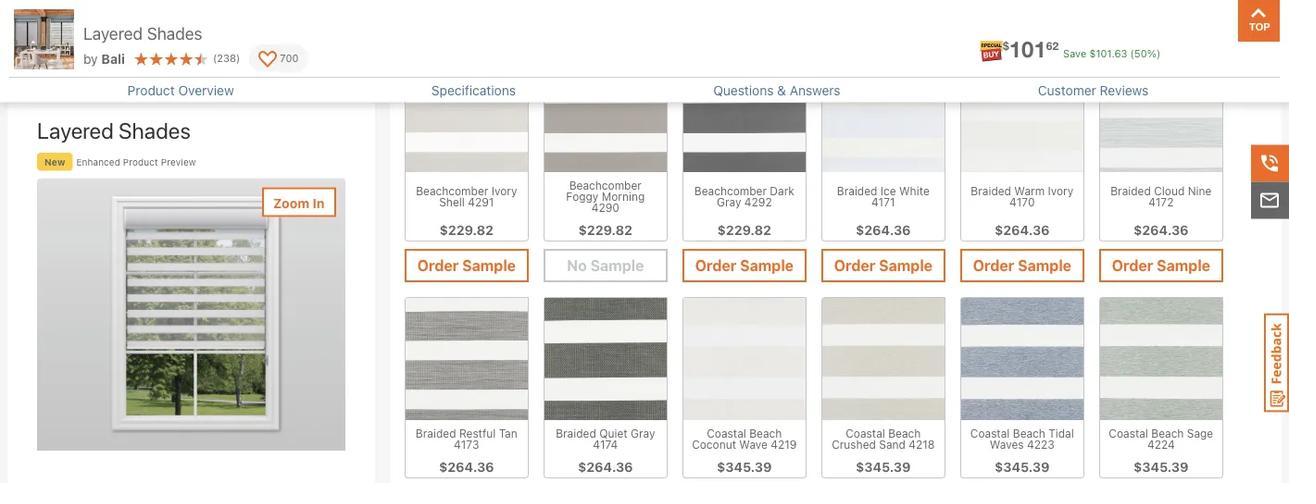 Task type: vqa. For each thing, say whether or not it's contained in the screenshot.


Task type: describe. For each thing, give the bounding box(es) containing it.
4171
[[872, 195, 896, 208]]

crushed
[[832, 438, 876, 451]]

$229.82 for beachcomber dark gray 4292
[[718, 223, 772, 238]]

$345.39 for coastal beach crushed sand 4218 $345.39
[[856, 460, 911, 475]]

order sample button for 4291
[[405, 249, 529, 283]]

beachcomber for beachcomber dark gray 4292
[[695, 184, 767, 197]]

braided for braided cloud nine 4172
[[1111, 184, 1152, 197]]

product overview
[[128, 82, 234, 98]]

order sample button for 4292
[[683, 249, 807, 283]]

$264.36 inside braided restful tan 4173 $264.36
[[439, 460, 494, 475]]

beachcomber ivory shell 4291
[[416, 184, 517, 208]]

0 vertical spatial layered
[[83, 23, 143, 43]]

62
[[1047, 39, 1059, 52]]

answers
[[790, 82, 841, 98]]

$229.82 for beachcomber ivory shell 4291
[[440, 223, 494, 238]]

4223
[[1028, 438, 1055, 451]]

coastal for 4219
[[707, 427, 747, 440]]

preview
[[161, 157, 196, 167]]

feedback link image
[[1265, 313, 1290, 413]]

specifications
[[432, 82, 516, 98]]

700
[[280, 52, 299, 64]]

save $ 101 . 63 ( 50 %)
[[1064, 47, 1161, 59]]

1 horizontal spatial $
[[1090, 47, 1097, 59]]

$345.39 inside 'coastal beach sage 4224 $345.39'
[[1134, 460, 1189, 475]]

beach for $345.39
[[1152, 427, 1185, 440]]

cloud
[[1155, 184, 1185, 197]]

gray for beachcomber dark gray 4292
[[717, 195, 742, 208]]

ivory inside the beachcomber ivory shell 4291
[[492, 184, 517, 197]]

product overview link
[[128, 82, 234, 98]]

4170
[[1010, 195, 1036, 208]]

)
[[236, 52, 240, 64]]

braided cloud nine 4172
[[1111, 184, 1212, 208]]

dark
[[770, 184, 795, 197]]

&
[[778, 82, 787, 98]]

order for braided cloud nine 4172
[[1113, 257, 1154, 275]]

( 238 )
[[213, 52, 240, 64]]

order sample for 4170
[[974, 257, 1072, 275]]

overview
[[178, 82, 234, 98]]

order for braided ice white 4171
[[835, 257, 876, 275]]

$229.82 inside "beachcomber foggy morning 4290 $229.82"
[[579, 223, 633, 238]]

4219
[[771, 438, 797, 451]]

braided restful tan 4173 $264.36
[[416, 427, 518, 475]]

beach for 4219
[[750, 427, 782, 440]]

50
[[1135, 47, 1148, 59]]

order sample button for 4171
[[822, 249, 946, 283]]

no
[[567, 257, 587, 275]]

4292
[[745, 195, 772, 208]]

order sample for 4292
[[696, 257, 794, 275]]

1 vertical spatial product
[[123, 157, 158, 167]]

order sample for 4171
[[835, 257, 933, 275]]

sage
[[1188, 427, 1214, 440]]

braided for braided ice white 4171
[[838, 184, 878, 197]]

order sample for 4172
[[1113, 257, 1211, 275]]

$264.36 for 4172
[[1134, 223, 1189, 238]]

shell
[[439, 195, 465, 208]]

1 horizontal spatial (
[[1131, 47, 1135, 59]]

braided ice white 4171
[[838, 184, 930, 208]]

customer reviews link
[[1039, 82, 1149, 98]]

coastal beach coconut wave 4219 $345.39
[[692, 427, 797, 475]]

$345.39 for coastal beach tidal waves 4223 $345.39
[[995, 460, 1050, 475]]

700 button
[[249, 44, 308, 72]]

4290
[[592, 201, 620, 214]]

zoom in
[[273, 196, 325, 211]]

1 horizontal spatial 101
[[1097, 47, 1112, 59]]

4174
[[593, 438, 618, 451]]

zoom
[[273, 196, 310, 211]]

beach for 4218
[[889, 427, 921, 440]]

order sample for 4291
[[418, 257, 516, 275]]

white
[[900, 184, 930, 197]]

sample for braided ice white 4171
[[880, 257, 933, 275]]

questions & answers link
[[714, 82, 841, 98]]

reviews
[[1100, 82, 1149, 98]]

wave
[[740, 438, 768, 451]]

coastal beach crushed sand 4218 $345.39
[[832, 427, 935, 475]]

new
[[44, 157, 65, 167]]

beachcomber dark gray 4292
[[695, 184, 795, 208]]

order for braided warm ivory 4170
[[974, 257, 1015, 275]]

63
[[1115, 47, 1128, 59]]

0 horizontal spatial (
[[213, 52, 217, 64]]



Task type: locate. For each thing, give the bounding box(es) containing it.
beach right crushed
[[889, 427, 921, 440]]

sample for beachcomber foggy morning 4290
[[591, 257, 644, 275]]

coastal right 'tidal' at the right bottom of page
[[1110, 427, 1149, 440]]

4 order from the left
[[974, 257, 1015, 275]]

beach inside coastal beach coconut wave 4219 $345.39
[[750, 427, 782, 440]]

1 vertical spatial layered shades
[[37, 118, 191, 144]]

order down shell
[[418, 257, 459, 275]]

top button
[[1239, 0, 1281, 42]]

coastal inside the coastal beach crushed sand 4218 $345.39
[[846, 427, 886, 440]]

0 vertical spatial product
[[128, 82, 175, 98]]

5 order sample from the left
[[1113, 257, 1211, 275]]

sample for beachcomber ivory shell 4291
[[463, 257, 516, 275]]

sample down 4171
[[880, 257, 933, 275]]

beachcomber for beachcomber foggy morning 4290 $229.82
[[570, 179, 642, 192]]

1 horizontal spatial $229.82
[[579, 223, 633, 238]]

coastal inside 'coastal beach sage 4224 $345.39'
[[1110, 427, 1149, 440]]

warm
[[1015, 184, 1045, 197]]

4173
[[454, 438, 480, 451]]

coastal left the 4219
[[707, 427, 747, 440]]

order sample button down 4292
[[683, 249, 807, 283]]

( left )
[[213, 52, 217, 64]]

4 order sample button from the left
[[961, 249, 1085, 283]]

order sample button for 4170
[[961, 249, 1085, 283]]

1 order sample button from the left
[[405, 249, 529, 283]]

gray for braided quiet gray 4174 $264.36
[[631, 427, 656, 440]]

3 $229.82 from the left
[[718, 223, 772, 238]]

braided inside braided cloud nine 4172
[[1111, 184, 1152, 197]]

$ left 62
[[1004, 39, 1010, 52]]

1 vertical spatial gray
[[631, 427, 656, 440]]

beachcomber foggy morning 4290 $229.82
[[566, 179, 645, 238]]

1 $229.82 from the left
[[440, 223, 494, 238]]

tan
[[499, 427, 518, 440]]

2 ivory from the left
[[1049, 184, 1074, 197]]

$229.82
[[440, 223, 494, 238], [579, 223, 633, 238], [718, 223, 772, 238]]

braided for braided warm ivory 4170
[[971, 184, 1012, 197]]

coconut
[[692, 438, 737, 451]]

2 order sample button from the left
[[683, 249, 807, 283]]

sample for braided cloud nine 4172
[[1158, 257, 1211, 275]]

layered
[[83, 23, 143, 43], [37, 118, 114, 144]]

braided left quiet
[[556, 427, 597, 440]]

beach inside coastal beach tidal waves 4223 $345.39
[[1014, 427, 1046, 440]]

101 left 63
[[1097, 47, 1112, 59]]

2 $229.82 from the left
[[579, 223, 633, 238]]

$229.82 down 4291
[[440, 223, 494, 238]]

customer reviews
[[1039, 82, 1149, 98]]

restful
[[460, 427, 496, 440]]

$229.82 down 4292
[[718, 223, 772, 238]]

4 coastal from the left
[[1110, 427, 1149, 440]]

order sample button down 4171
[[822, 249, 946, 283]]

no sample
[[567, 257, 644, 275]]

order down beachcomber dark gray 4292 on the top of the page
[[696, 257, 737, 275]]

$345.39 for coastal beach coconut wave 4219 $345.39
[[717, 460, 772, 475]]

sample down 4291
[[463, 257, 516, 275]]

sample down 4292
[[741, 257, 794, 275]]

6 sample from the left
[[1158, 257, 1211, 275]]

shades
[[147, 23, 202, 43], [119, 118, 191, 144]]

zoom in button
[[262, 188, 336, 217]]

101 left save
[[1010, 35, 1047, 62]]

coastal inside coastal beach tidal waves 4223 $345.39
[[971, 427, 1010, 440]]

beach left sage
[[1152, 427, 1185, 440]]

braided inside braided ice white 4171
[[838, 184, 878, 197]]

ivory right warm
[[1049, 184, 1074, 197]]

4 $345.39 from the left
[[1134, 460, 1189, 475]]

5 order from the left
[[1113, 257, 1154, 275]]

0 horizontal spatial 101
[[1010, 35, 1047, 62]]

1 horizontal spatial gray
[[717, 195, 742, 208]]

2 sample from the left
[[591, 257, 644, 275]]

2 horizontal spatial $229.82
[[718, 223, 772, 238]]

2 horizontal spatial beachcomber
[[695, 184, 767, 197]]

gray right quiet
[[631, 427, 656, 440]]

order down 4171
[[835, 257, 876, 275]]

$345.39 down the waves
[[995, 460, 1050, 475]]

0 horizontal spatial ivory
[[492, 184, 517, 197]]

braided inside braided warm ivory 4170
[[971, 184, 1012, 197]]

$229.82 down 4290
[[579, 223, 633, 238]]

$264.36 down 4170
[[995, 223, 1050, 238]]

save
[[1064, 47, 1087, 59]]

$ inside $ 101 62
[[1004, 39, 1010, 52]]

$264.36 down 4174
[[578, 460, 633, 475]]

$345.39
[[717, 460, 772, 475], [856, 460, 911, 475], [995, 460, 1050, 475], [1134, 460, 1189, 475]]

1 order from the left
[[418, 257, 459, 275]]

5 sample from the left
[[1019, 257, 1072, 275]]

$
[[1004, 39, 1010, 52], [1090, 47, 1097, 59]]

order sample button for 4172
[[1100, 249, 1224, 283]]

in
[[313, 196, 325, 211]]

2 order sample from the left
[[696, 257, 794, 275]]

product image image
[[14, 9, 74, 69]]

1 ivory from the left
[[492, 184, 517, 197]]

braided for braided restful tan 4173 $264.36
[[416, 427, 456, 440]]

ivory right shell
[[492, 184, 517, 197]]

$345.39 inside coastal beach tidal waves 4223 $345.39
[[995, 460, 1050, 475]]

gray left 4292
[[717, 195, 742, 208]]

3 coastal from the left
[[971, 427, 1010, 440]]

1 horizontal spatial ivory
[[1049, 184, 1074, 197]]

(
[[1131, 47, 1135, 59], [213, 52, 217, 64]]

coastal beach sage 4224 $345.39
[[1110, 427, 1214, 475]]

$264.36 for 4171
[[856, 223, 911, 238]]

2 beach from the left
[[889, 427, 921, 440]]

0 horizontal spatial $229.82
[[440, 223, 494, 238]]

1 vertical spatial shades
[[119, 118, 191, 144]]

gray inside braided quiet gray 4174 $264.36
[[631, 427, 656, 440]]

( right 63
[[1131, 47, 1135, 59]]

braided left warm
[[971, 184, 1012, 197]]

$264.36 for 4170
[[995, 223, 1050, 238]]

0 horizontal spatial beachcomber
[[416, 184, 489, 197]]

$ 101 62
[[1004, 35, 1059, 62]]

1 sample from the left
[[463, 257, 516, 275]]

layered up bali
[[83, 23, 143, 43]]

3 order sample from the left
[[835, 257, 933, 275]]

0 vertical spatial gray
[[717, 195, 742, 208]]

4 sample from the left
[[880, 257, 933, 275]]

order for beachcomber ivory shell 4291
[[418, 257, 459, 275]]

shades up enhanced product preview
[[119, 118, 191, 144]]

enhanced
[[76, 157, 120, 167]]

beachcomber inside beachcomber dark gray 4292
[[695, 184, 767, 197]]

quiet
[[600, 427, 628, 440]]

enhanced product preview
[[76, 157, 196, 167]]

by
[[83, 51, 98, 66]]

sample down 4170
[[1019, 257, 1072, 275]]

$ right save
[[1090, 47, 1097, 59]]

beachcomber
[[570, 179, 642, 192], [416, 184, 489, 197], [695, 184, 767, 197]]

0 horizontal spatial gray
[[631, 427, 656, 440]]

beach inside 'coastal beach sage 4224 $345.39'
[[1152, 427, 1185, 440]]

sample right no
[[591, 257, 644, 275]]

product
[[128, 82, 175, 98], [123, 157, 158, 167]]

0 vertical spatial shades
[[147, 23, 202, 43]]

$345.39 down wave
[[717, 460, 772, 475]]

foggy
[[566, 190, 599, 203]]

braided for braided quiet gray 4174 $264.36
[[556, 427, 597, 440]]

coastal for 4218
[[846, 427, 886, 440]]

shades up product overview
[[147, 23, 202, 43]]

drag icon image
[[156, 253, 227, 363]]

4172
[[1149, 195, 1174, 208]]

3 order from the left
[[835, 257, 876, 275]]

3 sample from the left
[[741, 257, 794, 275]]

1 vertical spatial layered
[[37, 118, 114, 144]]

beachcomber for beachcomber ivory shell 4291
[[416, 184, 489, 197]]

coastal left 4223
[[971, 427, 1010, 440]]

bali
[[101, 51, 125, 66]]

1 beach from the left
[[750, 427, 782, 440]]

coastal for $345.39
[[1110, 427, 1149, 440]]

order sample down 4171
[[835, 257, 933, 275]]

sand
[[880, 438, 906, 451]]

coastal beach tidal waves 4223 $345.39
[[971, 427, 1075, 475]]

2 order from the left
[[696, 257, 737, 275]]

order down 4170
[[974, 257, 1015, 275]]

ice
[[881, 184, 897, 197]]

3 $345.39 from the left
[[995, 460, 1050, 475]]

1 horizontal spatial beachcomber
[[570, 179, 642, 192]]

$345.39 inside coastal beach coconut wave 4219 $345.39
[[717, 460, 772, 475]]

braided inside braided quiet gray 4174 $264.36
[[556, 427, 597, 440]]

gray inside beachcomber dark gray 4292
[[717, 195, 742, 208]]

5 order sample button from the left
[[1100, 249, 1224, 283]]

0 vertical spatial layered shades
[[83, 23, 202, 43]]

nine
[[1189, 184, 1212, 197]]

beach
[[750, 427, 782, 440], [889, 427, 921, 440], [1014, 427, 1046, 440], [1152, 427, 1185, 440]]

morning
[[602, 190, 645, 203]]

coastal inside coastal beach coconut wave 4219 $345.39
[[707, 427, 747, 440]]

order sample
[[418, 257, 516, 275], [696, 257, 794, 275], [835, 257, 933, 275], [974, 257, 1072, 275], [1113, 257, 1211, 275]]

layered shades
[[83, 23, 202, 43], [37, 118, 191, 144]]

$345.39 down 4224
[[1134, 460, 1189, 475]]

beach for 4223
[[1014, 427, 1046, 440]]

$264.36 down 4172
[[1134, 223, 1189, 238]]

product left overview
[[128, 82, 175, 98]]

specifications link
[[432, 82, 516, 98]]

$264.36 inside braided quiet gray 4174 $264.36
[[578, 460, 633, 475]]

4 beach from the left
[[1152, 427, 1185, 440]]

braided left ice
[[838, 184, 878, 197]]

order sample down 4291
[[418, 257, 516, 275]]

layered up "new"
[[37, 118, 114, 144]]

layered shades up bali
[[83, 23, 202, 43]]

customer
[[1039, 82, 1097, 98]]

sample for beachcomber dark gray 4292
[[741, 257, 794, 275]]

order sample button
[[405, 249, 529, 283], [683, 249, 807, 283], [822, 249, 946, 283], [961, 249, 1085, 283], [1100, 249, 1224, 283]]

238
[[217, 52, 236, 64]]

$264.36 down the 4173
[[439, 460, 494, 475]]

coastal left 4218
[[846, 427, 886, 440]]

$345.39 down sand
[[856, 460, 911, 475]]

1 $345.39 from the left
[[717, 460, 772, 475]]

sample down 4172
[[1158, 257, 1211, 275]]

coastal for 4223
[[971, 427, 1010, 440]]

3 order sample button from the left
[[822, 249, 946, 283]]

order down 4172
[[1113, 257, 1154, 275]]

beachcomber inside the beachcomber ivory shell 4291
[[416, 184, 489, 197]]

.
[[1112, 47, 1115, 59]]

order for beachcomber dark gray 4292
[[696, 257, 737, 275]]

braided warm ivory 4170
[[971, 184, 1074, 208]]

ivory inside braided warm ivory 4170
[[1049, 184, 1074, 197]]

order sample button down 4172
[[1100, 249, 1224, 283]]

order sample button down 4291
[[405, 249, 529, 283]]

braided
[[838, 184, 878, 197], [971, 184, 1012, 197], [1111, 184, 1152, 197], [416, 427, 456, 440], [556, 427, 597, 440]]

product left preview
[[123, 157, 158, 167]]

101
[[1010, 35, 1047, 62], [1097, 47, 1112, 59]]

2 $345.39 from the left
[[856, 460, 911, 475]]

sample for braided warm ivory 4170
[[1019, 257, 1072, 275]]

1 coastal from the left
[[707, 427, 747, 440]]

beach left 'tidal' at the right bottom of page
[[1014, 427, 1046, 440]]

$345.39 inside the coastal beach crushed sand 4218 $345.39
[[856, 460, 911, 475]]

no sample button
[[544, 249, 668, 283]]

layered shades up enhanced
[[37, 118, 191, 144]]

$264.36 down 4171
[[856, 223, 911, 238]]

beachcomber inside "beachcomber foggy morning 4290 $229.82"
[[570, 179, 642, 192]]

questions
[[714, 82, 774, 98]]

order sample down 4292
[[696, 257, 794, 275]]

1 order sample from the left
[[418, 257, 516, 275]]

0 horizontal spatial $
[[1004, 39, 1010, 52]]

display image
[[259, 51, 277, 69]]

braided quiet gray 4174 $264.36
[[556, 427, 656, 475]]

4 order sample from the left
[[974, 257, 1072, 275]]

questions & answers
[[714, 82, 841, 98]]

by bali
[[83, 51, 125, 66]]

4224
[[1148, 438, 1176, 451]]

beach right coconut
[[750, 427, 782, 440]]

beach inside the coastal beach crushed sand 4218 $345.39
[[889, 427, 921, 440]]

order sample button down 4170
[[961, 249, 1085, 283]]

tidal
[[1049, 427, 1075, 440]]

4291
[[468, 195, 494, 208]]

4218
[[909, 438, 935, 451]]

sample
[[463, 257, 516, 275], [591, 257, 644, 275], [741, 257, 794, 275], [880, 257, 933, 275], [1019, 257, 1072, 275], [1158, 257, 1211, 275]]

order sample down 4170
[[974, 257, 1072, 275]]

braided left cloud
[[1111, 184, 1152, 197]]

2 coastal from the left
[[846, 427, 886, 440]]

order
[[418, 257, 459, 275], [696, 257, 737, 275], [835, 257, 876, 275], [974, 257, 1015, 275], [1113, 257, 1154, 275]]

%)
[[1148, 47, 1161, 59]]

3 beach from the left
[[1014, 427, 1046, 440]]

order sample down 4172
[[1113, 257, 1211, 275]]

waves
[[990, 438, 1025, 451]]

braided left restful
[[416, 427, 456, 440]]

braided inside braided restful tan 4173 $264.36
[[416, 427, 456, 440]]

ivory
[[492, 184, 517, 197], [1049, 184, 1074, 197]]



